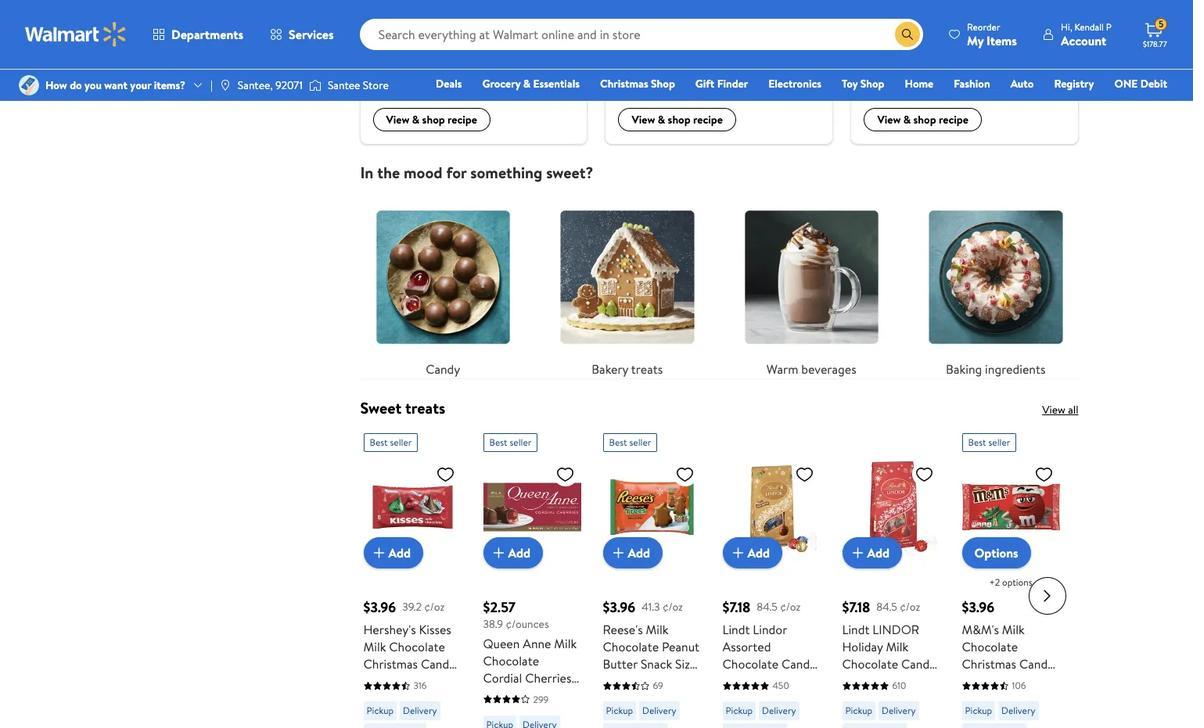 Task type: describe. For each thing, give the bounding box(es) containing it.
oz inside $2.57 38.9 ¢/ounces queen anne milk chocolate cordial cherries, 6.6 oz box, 10 pieces
[[503, 687, 515, 704]]

departments
[[171, 26, 244, 43]]

chocolate inside the $7.18 84.5 ¢/oz lindt lindor assorted chocolate candy truffles, 8.5 oz. bag
[[723, 656, 779, 673]]

bakery treats
[[592, 361, 663, 378]]

¢/oz for milk
[[663, 600, 683, 615]]

next slide for product carousel list image
[[1029, 578, 1067, 616]]

1 pickup from the left
[[367, 705, 394, 718]]

10.1
[[387, 673, 404, 691]]

baking
[[946, 361, 983, 378]]

debit
[[1141, 76, 1168, 92]]

add to cart image for queen anne milk chocolate cordial cherries, 6.6 oz box, 10 pieces image on the bottom of page
[[490, 544, 508, 563]]

84.5 for lindor
[[877, 600, 898, 615]]

2 delivery from the left
[[643, 705, 677, 718]]

reese's
[[603, 622, 643, 639]]

view for garlic
[[632, 112, 656, 127]]

grocery & essentials link
[[476, 75, 587, 92]]

¢/oz for lindor
[[900, 600, 921, 615]]

& for prime rib
[[412, 112, 420, 127]]

one debit walmart+
[[1115, 76, 1168, 114]]

add for queen
[[508, 545, 531, 562]]

christmas inside $3.96 m&m's milk chocolate christmas candy - 10 oz bag
[[962, 656, 1017, 673]]

view left all
[[1043, 402, 1066, 418]]

toy shop link
[[835, 75, 892, 92]]

106
[[1013, 680, 1027, 693]]

add to favorites list, lindt lindor assorted chocolate candy truffles, 8.5 oz. bag image
[[796, 465, 815, 485]]

reorder my items
[[968, 20, 1018, 49]]

40
[[783, 64, 796, 80]]

chocolate inside the $7.18 84.5 ¢/oz lindt lindor holiday milk chocolate candy truffles, 8.5 oz. bag
[[843, 656, 899, 673]]

prep for garlic brussel sprouts
[[619, 64, 641, 80]]

hershey's kisses milk chocolate christmas candy, bag 10.1 oz image
[[364, 459, 461, 557]]

grocery
[[483, 76, 521, 92]]

size
[[676, 656, 697, 673]]

m&m's milk chocolate christmas candy - 10 oz bag image
[[962, 459, 1060, 557]]

best for hershey's kisses milk chocolate christmas candy, bag 10.1 oz
[[370, 436, 388, 449]]

shop for rib
[[422, 112, 445, 127]]

garlic
[[619, 38, 655, 58]]

2 pickup from the left
[[606, 705, 633, 718]]

oz inside $3.96 41.3 ¢/oz reese's milk chocolate peanut butter snack size trees christmas candy, bag 9.6 oz
[[685, 691, 698, 708]]

5 time: from the left
[[889, 64, 914, 80]]

seller for hershey's kisses milk chocolate christmas candy, bag 10.1 oz
[[390, 436, 412, 449]]

2 inside prime rib prep time: 25 minutes | cook time: 2 hours 25 minutes
[[539, 64, 545, 80]]

$3.96 41.3 ¢/oz reese's milk chocolate peanut butter snack size trees christmas candy, bag 9.6 oz
[[603, 598, 700, 708]]

5
[[1159, 17, 1165, 31]]

christmas shop
[[600, 76, 675, 92]]

add button for reese's
[[603, 538, 663, 569]]

registry link
[[1048, 75, 1102, 92]]

treats for bakery treats
[[632, 361, 663, 378]]

$7.18 for lindt lindor assorted chocolate candy truffles, 8.5 oz. bag
[[723, 598, 751, 618]]

chocolate silk pie prep time: 2 hours 30 minutes | cook time: 15 minutes
[[865, 38, 1066, 96]]

items?
[[154, 77, 186, 93]]

butter
[[603, 656, 638, 673]]

 image for how do you want your items?
[[19, 75, 39, 96]]

list containing prime rib
[[351, 0, 1089, 144]]

auto
[[1011, 76, 1034, 92]]

warm
[[767, 361, 799, 378]]

one debit link
[[1108, 75, 1175, 92]]

3 product group from the left
[[603, 428, 701, 729]]

$7.18 84.5 ¢/oz lindt lindor assorted chocolate candy truffles, 8.5 oz. bag
[[723, 598, 816, 708]]

list containing candy
[[351, 182, 1089, 379]]

$3.96 39.2 ¢/oz hershey's kisses milk chocolate christmas candy, bag 10.1 oz
[[364, 598, 458, 691]]

¢/oz for lindor
[[781, 600, 801, 615]]

4 time: from the left
[[756, 64, 781, 80]]

trees
[[603, 673, 631, 691]]

beverages
[[802, 361, 857, 378]]

+2
[[990, 576, 1001, 590]]

your
[[130, 77, 151, 93]]

best for queen anne milk chocolate cordial cherries, 6.6 oz box, 10 pieces
[[490, 436, 508, 449]]

snack
[[641, 656, 673, 673]]

chocolate inside $2.57 38.9 ¢/ounces queen anne milk chocolate cordial cherries, 6.6 oz box, 10 pieces
[[483, 653, 539, 670]]

view for chocolate
[[878, 112, 901, 127]]

garlic brussel sprouts list item
[[597, 0, 843, 144]]

8.5 inside the $7.18 84.5 ¢/oz lindt lindor assorted chocolate candy truffles, 8.5 oz. bag
[[770, 673, 786, 691]]

sweet?
[[547, 162, 594, 183]]

pie
[[954, 38, 973, 58]]

| inside prime rib prep time: 25 minutes | cook time: 2 hours 25 minutes
[[479, 64, 482, 80]]

hershey's
[[364, 622, 416, 639]]

1 vertical spatial 25
[[373, 80, 385, 96]]

brussel
[[659, 38, 702, 58]]

auto link
[[1004, 75, 1041, 92]]

| inside chocolate silk pie prep time: 2 hours 30 minutes | cook time: 15 minutes
[[1009, 64, 1012, 80]]

santee,
[[238, 77, 273, 93]]

& for chocolate silk pie
[[904, 112, 911, 127]]

6 time: from the left
[[1042, 64, 1066, 80]]

candy, inside '$3.96 39.2 ¢/oz hershey's kisses milk chocolate christmas candy, bag 10.1 oz'
[[421, 656, 458, 673]]

add for reese's
[[628, 545, 651, 562]]

search icon image
[[902, 28, 914, 41]]

add to cart image for lindt lindor holiday milk chocolate candy truffles, 8.5 oz. bag image
[[849, 544, 868, 563]]

candy up "sweet treats"
[[426, 361, 461, 378]]

316
[[414, 680, 427, 693]]

the
[[377, 162, 400, 183]]

lindor
[[873, 622, 920, 639]]

10 inside garlic brussel sprouts prep time: 10 minutes | cook time: 40 minutes
[[671, 64, 681, 80]]

milk inside $3.96 m&m's milk chocolate christmas candy - 10 oz bag
[[1003, 622, 1025, 639]]

you
[[85, 77, 102, 93]]

$7.18 for lindt lindor holiday milk chocolate candy truffles, 8.5 oz. bag
[[843, 598, 871, 618]]

4 add button from the left
[[723, 538, 783, 569]]

baking ingredients
[[946, 361, 1046, 378]]

view for prime
[[386, 112, 410, 127]]

add to favorites list, hershey's kisses milk chocolate christmas candy, bag 10.1 oz image
[[436, 465, 455, 485]]

hi, kendall p account
[[1061, 20, 1112, 49]]

-
[[962, 673, 967, 691]]

candy inside the $7.18 84.5 ¢/oz lindt lindor holiday milk chocolate candy truffles, 8.5 oz. bag
[[902, 656, 936, 673]]

$3.96 for $3.96 41.3 ¢/oz reese's milk chocolate peanut butter snack size trees christmas candy, bag 9.6 oz
[[603, 598, 636, 618]]

lindt lindor holiday milk chocolate candy truffles, 8.5 oz. bag image
[[843, 459, 941, 557]]

4 product group from the left
[[723, 428, 821, 729]]

bakery
[[592, 361, 629, 378]]

shop for silk
[[914, 112, 937, 127]]

add to cart image for hershey's kisses milk chocolate christmas candy, bag 10.1 oz image
[[370, 544, 389, 563]]

christmas inside '$3.96 39.2 ¢/oz hershey's kisses milk chocolate christmas candy, bag 10.1 oz'
[[364, 656, 418, 673]]

milk inside '$3.96 39.2 ¢/oz hershey's kisses milk chocolate christmas candy, bag 10.1 oz'
[[364, 639, 386, 656]]

seller for reese's milk chocolate peanut butter snack size trees christmas candy, bag 9.6 oz
[[630, 436, 652, 449]]

truffles, inside the $7.18 84.5 ¢/oz lindt lindor assorted chocolate candy truffles, 8.5 oz. bag
[[723, 673, 767, 691]]

add to favorites list, reese's milk chocolate peanut butter snack size trees christmas candy, bag 9.6 oz image
[[676, 465, 695, 485]]

39.2
[[403, 600, 422, 615]]

kendall
[[1075, 20, 1105, 33]]

5 add from the left
[[868, 545, 890, 562]]

oz inside '$3.96 39.2 ¢/oz hershey's kisses milk chocolate christmas candy, bag 10.1 oz'
[[407, 673, 419, 691]]

something
[[471, 162, 543, 183]]

seller for queen anne milk chocolate cordial cherries, 6.6 oz box, 10 pieces
[[510, 436, 532, 449]]

account
[[1061, 32, 1107, 49]]

view & shop recipe for silk
[[878, 112, 969, 127]]

cook inside garlic brussel sprouts prep time: 10 minutes | cook time: 40 minutes
[[728, 64, 754, 80]]

seller for $3.96
[[989, 436, 1011, 449]]

hours inside chocolate silk pie prep time: 2 hours 30 minutes | cook time: 15 minutes
[[925, 64, 951, 80]]

10 inside $2.57 38.9 ¢/ounces queen anne milk chocolate cordial cherries, 6.6 oz box, 10 pieces
[[544, 687, 556, 704]]

view all
[[1043, 402, 1079, 418]]

options
[[975, 545, 1019, 562]]

 image for santee store
[[309, 77, 322, 93]]

mood
[[404, 162, 443, 183]]

9.6
[[667, 691, 682, 708]]

options link
[[962, 538, 1032, 569]]

finder
[[718, 76, 749, 92]]

one
[[1115, 76, 1139, 92]]

walmart+ link
[[1114, 97, 1175, 114]]

prime rib prep time: 25 minutes | cook time: 2 hours 25 minutes
[[373, 38, 574, 96]]

queen anne milk chocolate cordial cherries, 6.6 oz box, 10 pieces image
[[483, 459, 581, 557]]

15
[[865, 80, 874, 96]]

gift finder link
[[689, 75, 756, 92]]

chocolate inside '$3.96 39.2 ¢/oz hershey's kisses milk chocolate christmas candy, bag 10.1 oz'
[[389, 639, 445, 656]]

sweet
[[360, 398, 402, 419]]

toy
[[842, 76, 858, 92]]

my
[[968, 32, 984, 49]]

add to cart image
[[609, 544, 628, 563]]

how do you want your items?
[[45, 77, 186, 93]]

candy, inside $3.96 41.3 ¢/oz reese's milk chocolate peanut butter snack size trees christmas candy, bag 9.6 oz
[[603, 691, 640, 708]]

$3.96 m&m's milk chocolate christmas candy - 10 oz bag
[[962, 598, 1054, 691]]



Task type: vqa. For each thing, say whether or not it's contained in the screenshot.
the leftmost "$3.96"
yes



Task type: locate. For each thing, give the bounding box(es) containing it.
2 best seller from the left
[[490, 436, 532, 449]]

5 $178.77
[[1144, 17, 1168, 49]]

2 horizontal spatial view & shop recipe
[[878, 112, 969, 127]]

hours left 30
[[925, 64, 951, 80]]

3 $3.96 from the left
[[962, 598, 995, 618]]

84.5 inside the $7.18 84.5 ¢/oz lindt lindor assorted chocolate candy truffles, 8.5 oz. bag
[[757, 600, 778, 615]]

2 add to cart image from the left
[[490, 544, 508, 563]]

5 add button from the left
[[843, 538, 903, 569]]

1 shop from the left
[[651, 76, 675, 92]]

3 best seller from the left
[[609, 436, 652, 449]]

2 $7.18 from the left
[[843, 598, 871, 618]]

truffles, down the holiday
[[843, 673, 887, 691]]

oz right -
[[985, 673, 997, 691]]

4 best from the left
[[969, 436, 987, 449]]

best for $3.96
[[969, 436, 987, 449]]

electronics
[[769, 76, 822, 92]]

Walmart Site-Wide search field
[[360, 19, 924, 50]]

fashion link
[[947, 75, 998, 92]]

84.5
[[757, 600, 778, 615], [877, 600, 898, 615]]

lindt inside the $7.18 84.5 ¢/oz lindt lindor assorted chocolate candy truffles, 8.5 oz. bag
[[723, 622, 750, 639]]

milk inside $2.57 38.9 ¢/ounces queen anne milk chocolate cordial cherries, 6.6 oz box, 10 pieces
[[555, 635, 577, 653]]

& right grocery on the left of the page
[[523, 76, 531, 92]]

gift finder
[[696, 76, 749, 92]]

2 shop from the left
[[668, 112, 691, 127]]

shop
[[651, 76, 675, 92], [861, 76, 885, 92]]

2 2 from the left
[[916, 64, 922, 80]]

bag inside $3.96 m&m's milk chocolate christmas candy - 10 oz bag
[[1000, 673, 1021, 691]]

candy up 106
[[1020, 656, 1054, 673]]

best seller down sweet
[[370, 436, 412, 449]]

cook inside chocolate silk pie prep time: 2 hours 30 minutes | cook time: 15 minutes
[[1014, 64, 1039, 80]]

deals link
[[429, 75, 469, 92]]

84.5 up 'lindor'
[[757, 600, 778, 615]]

 image
[[219, 79, 232, 92]]

3 prep from the left
[[865, 64, 887, 80]]

view inside the prime rib list item
[[386, 112, 410, 127]]

|
[[479, 64, 482, 80], [724, 64, 726, 80], [1009, 64, 1012, 80], [211, 77, 213, 93]]

0 horizontal spatial candy,
[[421, 656, 458, 673]]

3 time: from the left
[[643, 64, 668, 80]]

1 horizontal spatial shop
[[668, 112, 691, 127]]

home link
[[898, 75, 941, 92]]

reese's milk chocolate peanut butter snack size trees christmas candy, bag 9.6 oz image
[[603, 459, 701, 557]]

add button for hershey's
[[364, 538, 424, 569]]

3 seller from the left
[[630, 436, 652, 449]]

0 horizontal spatial shop
[[422, 112, 445, 127]]

pickup down -
[[966, 705, 993, 718]]

prep inside prime rib prep time: 25 minutes | cook time: 2 hours 25 minutes
[[373, 64, 395, 80]]

registry
[[1055, 76, 1095, 92]]

2 prep from the left
[[619, 64, 641, 80]]

$7.18 inside the $7.18 84.5 ¢/oz lindt lindor assorted chocolate candy truffles, 8.5 oz. bag
[[723, 598, 751, 618]]

pieces
[[483, 704, 518, 721]]

treats right bakery
[[632, 361, 663, 378]]

4 add to cart image from the left
[[849, 544, 868, 563]]

options
[[1003, 576, 1033, 590]]

¢/ounces
[[506, 617, 549, 633]]

gift
[[696, 76, 715, 92]]

0 horizontal spatial truffles,
[[723, 673, 767, 691]]

santee store
[[328, 77, 389, 93]]

toy shop
[[842, 76, 885, 92]]

& inside chocolate silk pie list item
[[904, 112, 911, 127]]

1 vertical spatial candy,
[[603, 691, 640, 708]]

84.5 for lindor
[[757, 600, 778, 615]]

1 product group from the left
[[364, 428, 461, 729]]

1 horizontal spatial 8.5
[[890, 673, 906, 691]]

sweet treats
[[360, 398, 446, 419]]

1 add from the left
[[389, 545, 411, 562]]

1 delivery from the left
[[403, 705, 437, 718]]

lindt for assorted
[[723, 622, 750, 639]]

3 delivery from the left
[[763, 705, 797, 718]]

38.9
[[483, 617, 503, 633]]

¢/oz inside '$3.96 39.2 ¢/oz hershey's kisses milk chocolate christmas candy, bag 10.1 oz'
[[425, 600, 445, 615]]

walmart image
[[25, 22, 127, 47]]

$3.96 inside $3.96 41.3 ¢/oz reese's milk chocolate peanut butter snack size trees christmas candy, bag 9.6 oz
[[603, 598, 636, 618]]

1 horizontal spatial treats
[[632, 361, 663, 378]]

truffles, down assorted
[[723, 673, 767, 691]]

2 cook from the left
[[728, 64, 754, 80]]

shop right toy at top right
[[861, 76, 885, 92]]

add to cart image for lindt lindor assorted chocolate candy truffles, 8.5 oz. bag image
[[729, 544, 748, 563]]

0 horizontal spatial oz.
[[789, 673, 804, 691]]

bag left 9.6
[[643, 691, 664, 708]]

view down christmas shop
[[632, 112, 656, 127]]

view & shop recipe down gift
[[632, 112, 723, 127]]

best for reese's milk chocolate peanut butter snack size trees christmas candy, bag 9.6 oz
[[609, 436, 628, 449]]

seller down "sweet treats"
[[390, 436, 412, 449]]

best seller up the reese's milk chocolate peanut butter snack size trees christmas candy, bag 9.6 oz image
[[609, 436, 652, 449]]

chocolate inside chocolate silk pie prep time: 2 hours 30 minutes | cook time: 15 minutes
[[865, 38, 927, 58]]

view inside garlic brussel sprouts list item
[[632, 112, 656, 127]]

oz. inside the $7.18 84.5 ¢/oz lindt lindor assorted chocolate candy truffles, 8.5 oz. bag
[[789, 673, 804, 691]]

25 down rib
[[425, 64, 437, 80]]

view & shop recipe down deals
[[386, 112, 477, 127]]

¢/oz right '41.3'
[[663, 600, 683, 615]]

30
[[954, 64, 966, 80]]

0 horizontal spatial lindt
[[723, 622, 750, 639]]

0 horizontal spatial recipe
[[448, 112, 477, 127]]

treats for sweet treats
[[406, 398, 446, 419]]

0 horizontal spatial 8.5
[[770, 673, 786, 691]]

1 shop from the left
[[422, 112, 445, 127]]

& inside the prime rib list item
[[412, 112, 420, 127]]

treats right sweet
[[406, 398, 446, 419]]

warm beverages
[[767, 361, 857, 378]]

view & shop recipe inside chocolate silk pie list item
[[878, 112, 969, 127]]

 image left how
[[19, 75, 39, 96]]

2 inside chocolate silk pie prep time: 2 hours 30 minutes | cook time: 15 minutes
[[916, 64, 922, 80]]

2 right grocery on the left of the page
[[539, 64, 545, 80]]

delivery down 450
[[763, 705, 797, 718]]

4 delivery from the left
[[882, 705, 916, 718]]

oz right 9.6
[[685, 691, 698, 708]]

view down 'toy shop'
[[878, 112, 901, 127]]

shop down home
[[914, 112, 937, 127]]

1 horizontal spatial view & shop recipe
[[632, 112, 723, 127]]

best up queen anne milk chocolate cordial cherries, 6.6 oz box, 10 pieces image on the bottom of page
[[490, 436, 508, 449]]

bakery treats link
[[545, 195, 710, 379]]

$7.18 inside the $7.18 84.5 ¢/oz lindt lindor holiday milk chocolate candy truffles, 8.5 oz. bag
[[843, 598, 871, 618]]

3 best from the left
[[609, 436, 628, 449]]

best seller up queen anne milk chocolate cordial cherries, 6.6 oz box, 10 pieces image on the bottom of page
[[490, 436, 532, 449]]

¢/oz right the 39.2
[[425, 600, 445, 615]]

4 pickup from the left
[[846, 705, 873, 718]]

box,
[[518, 687, 541, 704]]

best seller for queen anne milk chocolate cordial cherries, 6.6 oz box, 10 pieces
[[490, 436, 532, 449]]

bag inside the $7.18 84.5 ¢/oz lindt lindor assorted chocolate candy truffles, 8.5 oz. bag
[[723, 691, 743, 708]]

1 best from the left
[[370, 436, 388, 449]]

view & shop recipe for rib
[[386, 112, 477, 127]]

recipe down "fashion" link
[[939, 112, 969, 127]]

2 add from the left
[[508, 545, 531, 562]]

3 ¢/oz from the left
[[781, 600, 801, 615]]

departments button
[[139, 16, 257, 53]]

4 seller from the left
[[989, 436, 1011, 449]]

delivery down 316
[[403, 705, 437, 718]]

lindt left 'lindor'
[[723, 622, 750, 639]]

prep
[[373, 64, 395, 80], [619, 64, 641, 80], [865, 64, 887, 80]]

1 seller from the left
[[390, 436, 412, 449]]

for
[[447, 162, 467, 183]]

treats inside bakery treats link
[[632, 361, 663, 378]]

2 truffles, from the left
[[843, 673, 887, 691]]

recipe down deals
[[448, 112, 477, 127]]

recipe for brussel
[[694, 112, 723, 127]]

grocery & essentials
[[483, 76, 580, 92]]

kisses
[[419, 622, 452, 639]]

best seller up m&m's milk chocolate christmas candy - 10 oz bag image
[[969, 436, 1011, 449]]

$3.96 for $3.96 m&m's milk chocolate christmas candy - 10 oz bag
[[962, 598, 995, 618]]

prime rib list item
[[351, 0, 597, 144]]

84.5 inside the $7.18 84.5 ¢/oz lindt lindor holiday milk chocolate candy truffles, 8.5 oz. bag
[[877, 600, 898, 615]]

recipe for silk
[[939, 112, 969, 127]]

prep down prime
[[373, 64, 395, 80]]

3 recipe from the left
[[939, 112, 969, 127]]

prep up 15
[[865, 64, 887, 80]]

hours inside prime rib prep time: 25 minutes | cook time: 2 hours 25 minutes
[[548, 64, 574, 80]]

truffles, inside the $7.18 84.5 ¢/oz lindt lindor holiday milk chocolate candy truffles, 8.5 oz. bag
[[843, 673, 887, 691]]

view & shop recipe down home
[[878, 112, 969, 127]]

0 horizontal spatial $3.96
[[364, 598, 396, 618]]

2 seller from the left
[[510, 436, 532, 449]]

add button for queen
[[483, 538, 543, 569]]

oz. inside the $7.18 84.5 ¢/oz lindt lindor holiday milk chocolate candy truffles, 8.5 oz. bag
[[909, 673, 924, 691]]

view & shop recipe inside garlic brussel sprouts list item
[[632, 112, 723, 127]]

0 horizontal spatial treats
[[406, 398, 446, 419]]

in
[[360, 162, 374, 183]]

1 horizontal spatial 2
[[916, 64, 922, 80]]

chocolate up box,
[[483, 653, 539, 670]]

1 horizontal spatial lindt
[[843, 622, 870, 639]]

recipe inside garlic brussel sprouts list item
[[694, 112, 723, 127]]

1 horizontal spatial $3.96
[[603, 598, 636, 618]]

8.5 down assorted
[[770, 673, 786, 691]]

chocolate inside $3.96 41.3 ¢/oz reese's milk chocolate peanut butter snack size trees christmas candy, bag 9.6 oz
[[603, 639, 659, 656]]

 image right 92071
[[309, 77, 322, 93]]

0 horizontal spatial 25
[[373, 80, 385, 96]]

1 horizontal spatial 25
[[425, 64, 437, 80]]

2 horizontal spatial $3.96
[[962, 598, 995, 618]]

2 $3.96 from the left
[[603, 598, 636, 618]]

1 horizontal spatial shop
[[861, 76, 885, 92]]

christmas
[[600, 76, 649, 92], [364, 656, 418, 673], [962, 656, 1017, 673], [634, 673, 689, 691]]

prep inside chocolate silk pie prep time: 2 hours 30 minutes | cook time: 15 minutes
[[865, 64, 887, 80]]

0 vertical spatial candy,
[[421, 656, 458, 673]]

10 down brussel
[[671, 64, 681, 80]]

candy inside the $7.18 84.5 ¢/oz lindt lindor assorted chocolate candy truffles, 8.5 oz. bag
[[782, 656, 816, 673]]

0 vertical spatial list
[[351, 0, 1089, 144]]

2 shop from the left
[[861, 76, 885, 92]]

bag left 10.1
[[364, 673, 384, 691]]

1 recipe from the left
[[448, 112, 477, 127]]

1 vertical spatial list
[[351, 182, 1089, 379]]

3 add to cart image from the left
[[729, 544, 748, 563]]

1 horizontal spatial  image
[[309, 77, 322, 93]]

chocolate inside $3.96 m&m's milk chocolate christmas candy - 10 oz bag
[[962, 639, 1019, 656]]

list
[[351, 0, 1089, 144], [351, 182, 1089, 379]]

pickup down 10.1
[[367, 705, 394, 718]]

prime
[[373, 38, 409, 58]]

1 84.5 from the left
[[757, 600, 778, 615]]

best up m&m's milk chocolate christmas candy - 10 oz bag image
[[969, 436, 987, 449]]

¢/oz inside $3.96 41.3 ¢/oz reese's milk chocolate peanut butter snack size trees christmas candy, bag 9.6 oz
[[663, 600, 683, 615]]

assorted
[[723, 639, 771, 656]]

1 horizontal spatial recipe
[[694, 112, 723, 127]]

pickup down assorted
[[726, 705, 753, 718]]

shop down christmas shop
[[668, 112, 691, 127]]

$7.18 up assorted
[[723, 598, 751, 618]]

1 horizontal spatial cook
[[728, 64, 754, 80]]

chocolate up 316
[[389, 639, 445, 656]]

¢/oz inside the $7.18 84.5 ¢/oz lindt lindor assorted chocolate candy truffles, 8.5 oz. bag
[[781, 600, 801, 615]]

8.5 inside the $7.18 84.5 ¢/oz lindt lindor holiday milk chocolate candy truffles, 8.5 oz. bag
[[890, 673, 906, 691]]

bag inside the $7.18 84.5 ¢/oz lindt lindor holiday milk chocolate candy truffles, 8.5 oz. bag
[[843, 691, 863, 708]]

cook inside prime rib prep time: 25 minutes | cook time: 2 hours 25 minutes
[[484, 64, 510, 80]]

3 add button from the left
[[603, 538, 663, 569]]

add to favorites list, lindt lindor holiday milk chocolate candy truffles, 8.5 oz. bag image
[[916, 465, 934, 485]]

Search search field
[[360, 19, 924, 50]]

lindt lindor assorted chocolate candy truffles, 8.5 oz. bag image
[[723, 459, 821, 557]]

10 right box,
[[544, 687, 556, 704]]

25 right santee
[[373, 80, 385, 96]]

3 pickup from the left
[[726, 705, 753, 718]]

2 8.5 from the left
[[890, 673, 906, 691]]

candy, down butter
[[603, 691, 640, 708]]

add button
[[364, 538, 424, 569], [483, 538, 543, 569], [603, 538, 663, 569], [723, 538, 783, 569], [843, 538, 903, 569]]

seller up queen anne milk chocolate cordial cherries, 6.6 oz box, 10 pieces image on the bottom of page
[[510, 436, 532, 449]]

shop
[[422, 112, 445, 127], [668, 112, 691, 127], [914, 112, 937, 127]]

2 add button from the left
[[483, 538, 543, 569]]

92071
[[276, 77, 303, 93]]

1 time: from the left
[[398, 64, 422, 80]]

candy, up 316
[[421, 656, 458, 673]]

peanut
[[662, 639, 700, 656]]

$3.96 inside $3.96 m&m's milk chocolate christmas candy - 10 oz bag
[[962, 598, 995, 618]]

oz right 10.1
[[407, 673, 419, 691]]

delivery down 106
[[1002, 705, 1036, 718]]

1 lindt from the left
[[723, 622, 750, 639]]

santee, 92071
[[238, 77, 303, 93]]

prep inside garlic brussel sprouts prep time: 10 minutes | cook time: 40 minutes
[[619, 64, 641, 80]]

product group
[[364, 428, 461, 729], [483, 428, 581, 729], [603, 428, 701, 729], [723, 428, 821, 729], [843, 428, 941, 729], [962, 428, 1060, 729]]

1 horizontal spatial truffles,
[[843, 673, 887, 691]]

| inside garlic brussel sprouts prep time: 10 minutes | cook time: 40 minutes
[[724, 64, 726, 80]]

shop down deals
[[422, 112, 445, 127]]

chocolate
[[865, 38, 927, 58], [389, 639, 445, 656], [603, 639, 659, 656], [962, 639, 1019, 656], [483, 653, 539, 670], [723, 656, 779, 673], [843, 656, 899, 673]]

1 horizontal spatial $7.18
[[843, 598, 871, 618]]

5 delivery from the left
[[1002, 705, 1036, 718]]

0 vertical spatial 25
[[425, 64, 437, 80]]

shop inside the prime rib list item
[[422, 112, 445, 127]]

0 horizontal spatial prep
[[373, 64, 395, 80]]

610
[[893, 680, 907, 693]]

2 horizontal spatial 10
[[970, 673, 982, 691]]

1 truffles, from the left
[[723, 673, 767, 691]]

want
[[104, 77, 128, 93]]

2 recipe from the left
[[694, 112, 723, 127]]

0 vertical spatial treats
[[632, 361, 663, 378]]

best seller for reese's milk chocolate peanut butter snack size trees christmas candy, bag 9.6 oz
[[609, 436, 652, 449]]

product group containing $2.57
[[483, 428, 581, 729]]

1 oz. from the left
[[789, 673, 804, 691]]

best down sweet
[[370, 436, 388, 449]]

pickup down the holiday
[[846, 705, 873, 718]]

bag inside '$3.96 39.2 ¢/oz hershey's kisses milk chocolate christmas candy, bag 10.1 oz'
[[364, 673, 384, 691]]

1 list from the top
[[351, 0, 1089, 144]]

$2.57 38.9 ¢/ounces queen anne milk chocolate cordial cherries, 6.6 oz box, 10 pieces
[[483, 598, 577, 721]]

& up mood
[[412, 112, 420, 127]]

bag left 450
[[723, 691, 743, 708]]

2 horizontal spatial cook
[[1014, 64, 1039, 80]]

3 shop from the left
[[914, 112, 937, 127]]

chocolate up 450
[[723, 656, 779, 673]]

cook
[[484, 64, 510, 80], [728, 64, 754, 80], [1014, 64, 1039, 80]]

best seller for $3.96
[[969, 436, 1011, 449]]

$3.96 up 'm&m's'
[[962, 598, 995, 618]]

chocolate up the home link
[[865, 38, 927, 58]]

1 view & shop recipe from the left
[[386, 112, 477, 127]]

prep down "garlic"
[[619, 64, 641, 80]]

2 horizontal spatial recipe
[[939, 112, 969, 127]]

electronics link
[[762, 75, 829, 92]]

2 list from the top
[[351, 182, 1089, 379]]

recipe down gift
[[694, 112, 723, 127]]

2 time: from the left
[[512, 64, 536, 80]]

view inside chocolate silk pie list item
[[878, 112, 901, 127]]

seller up m&m's milk chocolate christmas candy - 10 oz bag image
[[989, 436, 1011, 449]]

1 2 from the left
[[539, 64, 545, 80]]

 image
[[19, 75, 39, 96], [309, 77, 322, 93]]

add to favorites list, m&m's milk chocolate christmas candy - 10 oz bag image
[[1035, 465, 1054, 485]]

bag right -
[[1000, 673, 1021, 691]]

0 horizontal spatial 2
[[539, 64, 545, 80]]

5 product group from the left
[[843, 428, 941, 729]]

2 horizontal spatial prep
[[865, 64, 887, 80]]

1 horizontal spatial prep
[[619, 64, 641, 80]]

recipe
[[448, 112, 477, 127], [694, 112, 723, 127], [939, 112, 969, 127]]

seller up the reese's milk chocolate peanut butter snack size trees christmas candy, bag 9.6 oz image
[[630, 436, 652, 449]]

¢/oz inside the $7.18 84.5 ¢/oz lindt lindor holiday milk chocolate candy truffles, 8.5 oz. bag
[[900, 600, 921, 615]]

2 horizontal spatial shop
[[914, 112, 937, 127]]

0 horizontal spatial  image
[[19, 75, 39, 96]]

1 cook from the left
[[484, 64, 510, 80]]

1 prep from the left
[[373, 64, 395, 80]]

pickup down 'trees'
[[606, 705, 633, 718]]

chocolate up -
[[962, 639, 1019, 656]]

recipe inside the prime rib list item
[[448, 112, 477, 127]]

shop for brussel
[[668, 112, 691, 127]]

chocolate silk pie list item
[[843, 0, 1088, 144]]

1 ¢/oz from the left
[[425, 600, 445, 615]]

fashion
[[954, 76, 991, 92]]

chocolate up '610'
[[843, 656, 899, 673]]

$7.18 up the holiday
[[843, 598, 871, 618]]

2 oz. from the left
[[909, 673, 924, 691]]

0 horizontal spatial hours
[[548, 64, 574, 80]]

1 vertical spatial treats
[[406, 398, 446, 419]]

0 horizontal spatial shop
[[651, 76, 675, 92]]

christmas inside $3.96 41.3 ¢/oz reese's milk chocolate peanut butter snack size trees christmas candy, bag 9.6 oz
[[634, 673, 689, 691]]

christmas shop link
[[593, 75, 682, 92]]

shop for christmas shop
[[651, 76, 675, 92]]

1 $3.96 from the left
[[364, 598, 396, 618]]

299
[[533, 693, 549, 707]]

prep for chocolate silk pie
[[865, 64, 887, 80]]

chocolate up 'trees'
[[603, 639, 659, 656]]

2 left 30
[[916, 64, 922, 80]]

& down home
[[904, 112, 911, 127]]

10 right -
[[970, 673, 982, 691]]

2 view & shop recipe from the left
[[632, 112, 723, 127]]

shop inside chocolate silk pie list item
[[914, 112, 937, 127]]

2 lindt from the left
[[843, 622, 870, 639]]

essentials
[[533, 76, 580, 92]]

& down christmas shop link
[[658, 112, 666, 127]]

shop inside garlic brussel sprouts list item
[[668, 112, 691, 127]]

1 $7.18 from the left
[[723, 598, 751, 618]]

lindt for holiday
[[843, 622, 870, 639]]

m&m's
[[962, 622, 1000, 639]]

0 horizontal spatial view & shop recipe
[[386, 112, 477, 127]]

recipe inside chocolate silk pie list item
[[939, 112, 969, 127]]

4 best seller from the left
[[969, 436, 1011, 449]]

view & shop recipe inside the prime rib list item
[[386, 112, 477, 127]]

delivery down the 69
[[643, 705, 677, 718]]

2 ¢/oz from the left
[[663, 600, 683, 615]]

0 horizontal spatial $7.18
[[723, 598, 751, 618]]

christmas inside christmas shop link
[[600, 76, 649, 92]]

best up the reese's milk chocolate peanut butter snack size trees christmas candy, bag 9.6 oz image
[[609, 436, 628, 449]]

santee
[[328, 77, 360, 93]]

candy,
[[421, 656, 458, 673], [603, 691, 640, 708]]

add to favorites list, queen anne milk chocolate cordial cherries, 6.6 oz box, 10 pieces image
[[556, 465, 575, 485]]

candy inside $3.96 m&m's milk chocolate christmas candy - 10 oz bag
[[1020, 656, 1054, 673]]

4 add from the left
[[748, 545, 770, 562]]

bag inside $3.96 41.3 ¢/oz reese's milk chocolate peanut butter snack size trees christmas candy, bag 9.6 oz
[[643, 691, 664, 708]]

1 add button from the left
[[364, 538, 424, 569]]

candy up '610'
[[902, 656, 936, 673]]

services
[[289, 26, 334, 43]]

+2 options
[[990, 576, 1033, 590]]

& for garlic brussel sprouts
[[658, 112, 666, 127]]

milk inside the $7.18 84.5 ¢/oz lindt lindor holiday milk chocolate candy truffles, 8.5 oz. bag
[[886, 639, 909, 656]]

silk
[[931, 38, 951, 58]]

1 horizontal spatial candy,
[[603, 691, 640, 708]]

add for hershey's
[[389, 545, 411, 562]]

hours
[[548, 64, 574, 80], [925, 64, 951, 80]]

1 8.5 from the left
[[770, 673, 786, 691]]

2 hours from the left
[[925, 64, 951, 80]]

warm beverages link
[[729, 195, 895, 379]]

best seller for hershey's kisses milk chocolate christmas candy, bag 10.1 oz
[[370, 436, 412, 449]]

3 view & shop recipe from the left
[[878, 112, 969, 127]]

recipe for rib
[[448, 112, 477, 127]]

1 horizontal spatial hours
[[925, 64, 951, 80]]

bag
[[364, 673, 384, 691], [1000, 673, 1021, 691], [643, 691, 664, 708], [723, 691, 743, 708], [843, 691, 863, 708]]

store
[[363, 77, 389, 93]]

0 horizontal spatial 10
[[544, 687, 556, 704]]

shop for toy shop
[[861, 76, 885, 92]]

cherries,
[[525, 670, 575, 687]]

items
[[987, 32, 1018, 49]]

view down store
[[386, 112, 410, 127]]

$3.96 for $3.96 39.2 ¢/oz hershey's kisses milk chocolate christmas candy, bag 10.1 oz
[[364, 598, 396, 618]]

4 ¢/oz from the left
[[900, 600, 921, 615]]

1 add to cart image from the left
[[370, 544, 389, 563]]

2 product group from the left
[[483, 428, 581, 729]]

lindt inside the $7.18 84.5 ¢/oz lindt lindor holiday milk chocolate candy truffles, 8.5 oz. bag
[[843, 622, 870, 639]]

¢/oz up the lindor at the bottom of the page
[[900, 600, 921, 615]]

¢/oz up 'lindor'
[[781, 600, 801, 615]]

bag left '610'
[[843, 691, 863, 708]]

1 horizontal spatial oz.
[[909, 673, 924, 691]]

$3.96 up reese's on the right bottom of page
[[603, 598, 636, 618]]

1 horizontal spatial 84.5
[[877, 600, 898, 615]]

1 best seller from the left
[[370, 436, 412, 449]]

$3.96 inside '$3.96 39.2 ¢/oz hershey's kisses milk chocolate christmas candy, bag 10.1 oz'
[[364, 598, 396, 618]]

0 horizontal spatial cook
[[484, 64, 510, 80]]

hours right grocery on the left of the page
[[548, 64, 574, 80]]

6 product group from the left
[[962, 428, 1060, 729]]

add to cart image
[[370, 544, 389, 563], [490, 544, 508, 563], [729, 544, 748, 563], [849, 544, 868, 563]]

&
[[523, 76, 531, 92], [412, 112, 420, 127], [658, 112, 666, 127], [904, 112, 911, 127]]

8.5 down the lindor at the bottom of the page
[[890, 673, 906, 691]]

milk
[[646, 622, 669, 639], [1003, 622, 1025, 639], [555, 635, 577, 653], [364, 639, 386, 656], [886, 639, 909, 656]]

view & shop recipe for brussel
[[632, 112, 723, 127]]

home
[[905, 76, 934, 92]]

69
[[653, 680, 664, 693]]

rib
[[412, 38, 429, 58]]

garlic brussel sprouts prep time: 10 minutes | cook time: 40 minutes
[[619, 38, 796, 96]]

1 hours from the left
[[548, 64, 574, 80]]

baking ingredients link
[[914, 195, 1079, 379]]

lindt left the lindor at the bottom of the page
[[843, 622, 870, 639]]

delivery down '610'
[[882, 705, 916, 718]]

¢/oz for kisses
[[425, 600, 445, 615]]

5 pickup from the left
[[966, 705, 993, 718]]

1 horizontal spatial 10
[[671, 64, 681, 80]]

$3.96 up hershey's
[[364, 598, 396, 618]]

shop down brussel
[[651, 76, 675, 92]]

2 best from the left
[[490, 436, 508, 449]]

milk inside $3.96 41.3 ¢/oz reese's milk chocolate peanut butter snack size trees christmas candy, bag 9.6 oz
[[646, 622, 669, 639]]

3 add from the left
[[628, 545, 651, 562]]

oz right 6.6
[[503, 687, 515, 704]]

lindor
[[753, 622, 788, 639]]

& inside garlic brussel sprouts list item
[[658, 112, 666, 127]]

oz inside $3.96 m&m's milk chocolate christmas candy - 10 oz bag
[[985, 673, 997, 691]]

sprouts
[[705, 38, 751, 58]]

hi,
[[1061, 20, 1073, 33]]

3 cook from the left
[[1014, 64, 1039, 80]]

anne
[[523, 635, 552, 653]]

2 84.5 from the left
[[877, 600, 898, 615]]

0 horizontal spatial 84.5
[[757, 600, 778, 615]]

10 inside $3.96 m&m's milk chocolate christmas candy - 10 oz bag
[[970, 673, 982, 691]]

84.5 up the lindor at the bottom of the page
[[877, 600, 898, 615]]

candy up 450
[[782, 656, 816, 673]]

all
[[1069, 402, 1079, 418]]



